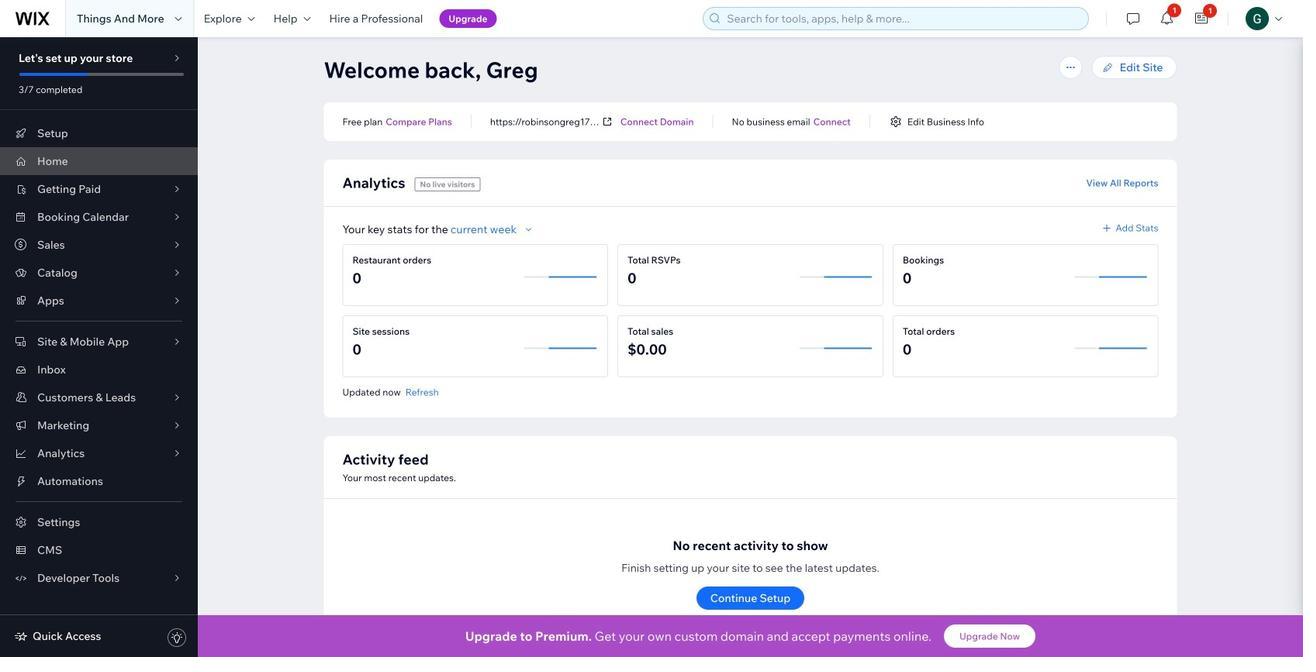 Task type: locate. For each thing, give the bounding box(es) containing it.
sidebar element
[[0, 37, 198, 658]]

Search for tools, apps, help & more... field
[[723, 8, 1084, 29]]



Task type: vqa. For each thing, say whether or not it's contained in the screenshot.
to to the right
no



